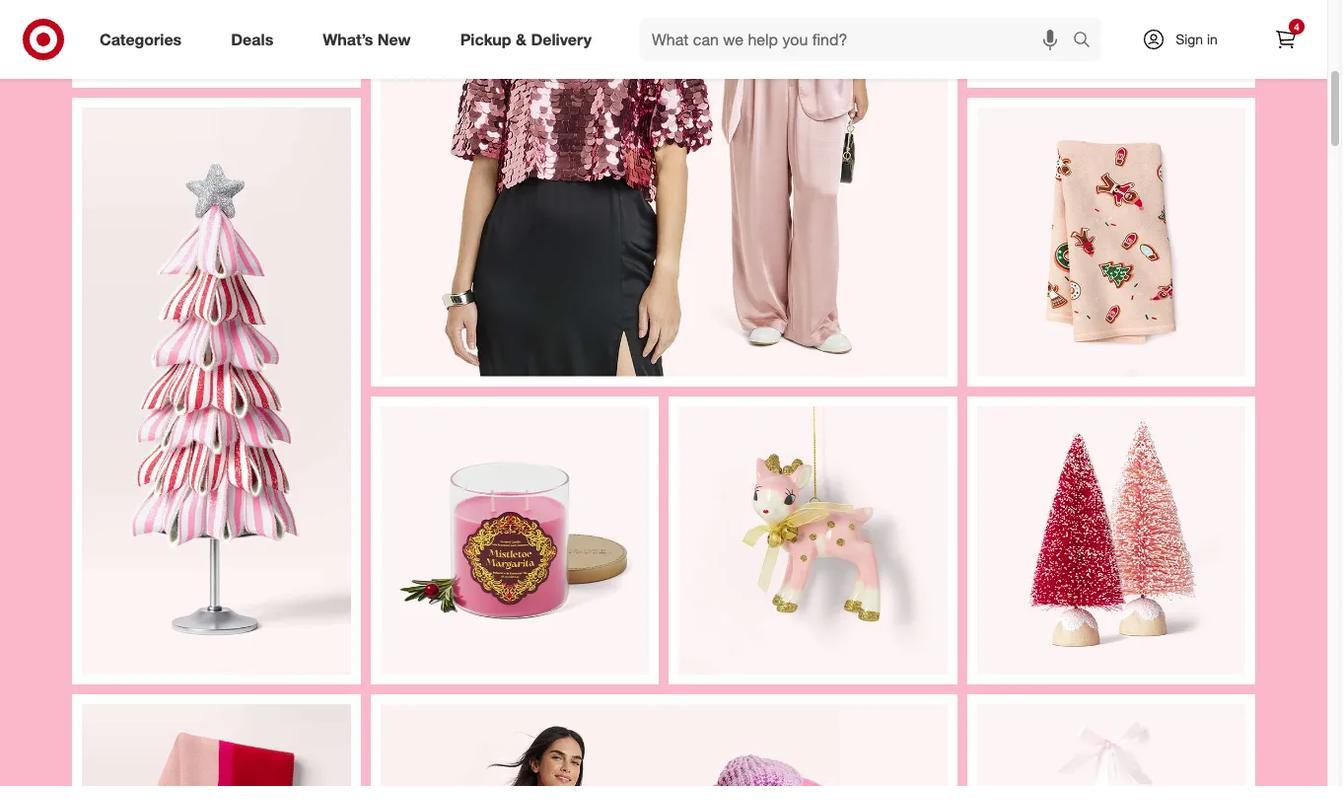 Task type: locate. For each thing, give the bounding box(es) containing it.
deals link
[[214, 18, 298, 61]]

what's new
[[323, 29, 411, 49]]

sign
[[1176, 31, 1204, 47]]

delivery
[[531, 29, 592, 49]]

in
[[1207, 31, 1218, 47]]

categories
[[100, 29, 182, 49]]

what's new link
[[306, 18, 436, 61]]

4
[[1295, 21, 1300, 33]]

deals
[[231, 29, 274, 49]]

pickup & delivery link
[[444, 18, 617, 61]]

pickup & delivery
[[460, 29, 592, 49]]

What can we help you find? suggestions appear below search field
[[640, 18, 1078, 61]]



Task type: vqa. For each thing, say whether or not it's contained in the screenshot.
Hide
no



Task type: describe. For each thing, give the bounding box(es) containing it.
sign in link
[[1126, 18, 1249, 61]]

search button
[[1064, 18, 1112, 65]]

search
[[1064, 31, 1112, 51]]

categories link
[[83, 18, 206, 61]]

new
[[378, 29, 411, 49]]

pickup
[[460, 29, 512, 49]]

sign in
[[1176, 31, 1218, 47]]

&
[[516, 29, 527, 49]]

4 link
[[1265, 18, 1308, 61]]

what's
[[323, 29, 373, 49]]



